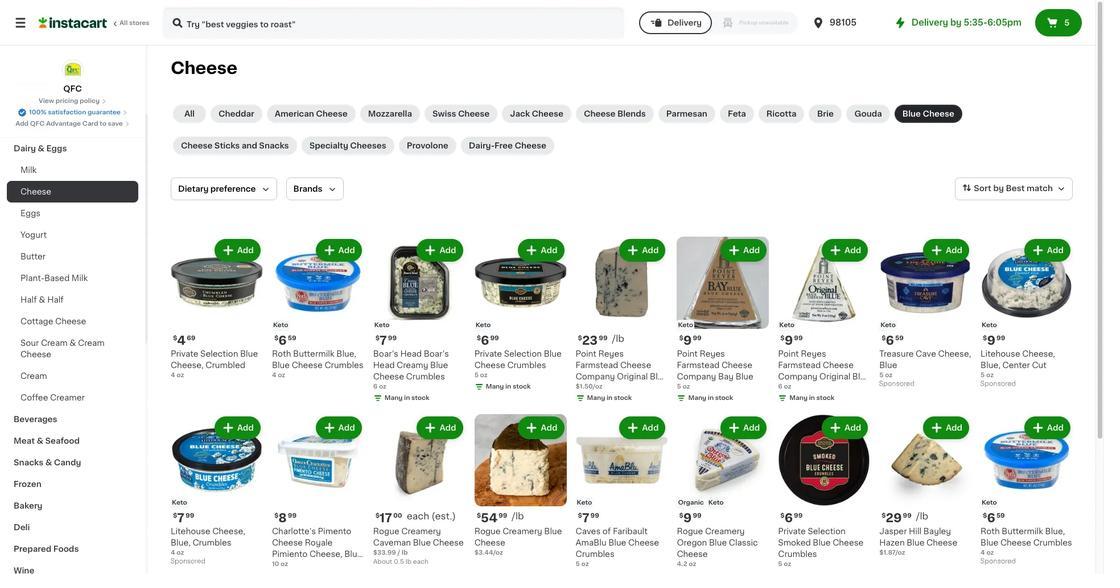 Task type: describe. For each thing, give the bounding box(es) containing it.
farmstead for point reyes farmstead cheese company original blue cheese wedge, vegetarian
[[779, 362, 821, 369]]

add for private selection blue cheese crumbles
[[541, 247, 558, 255]]

$ 7 99 for boar's head boar's head creamy blue cheese crumbles
[[376, 335, 397, 347]]

plant-based milk
[[20, 274, 88, 282]]

bakery link
[[7, 495, 138, 517]]

blue, inside litehouse cheese, blue, crumbles 4 oz
[[171, 539, 191, 547]]

provolone
[[407, 142, 449, 150]]

rogue for caveman
[[373, 528, 400, 536]]

add for point reyes farmstead cheese company original blue cheese
[[642, 247, 659, 255]]

/lb for 23
[[612, 334, 625, 343]]

sponsored badge image for cut
[[981, 381, 1016, 388]]

0 vertical spatial and
[[242, 142, 257, 150]]

0 vertical spatial lb
[[402, 550, 408, 556]]

foods
[[53, 546, 79, 553]]

& for eggs
[[38, 145, 44, 153]]

9 for litehouse cheese, blue, center cut
[[988, 335, 996, 347]]

99 for point reyes farmstead cheese company original blue cheese wedge, vegetarian
[[795, 335, 803, 342]]

feta
[[728, 110, 746, 118]]

many in stock for crumbles
[[486, 384, 531, 390]]

original for point reyes farmstead cheese company original blue cheese wedge, vegetarian
[[820, 373, 851, 381]]

swiss cheese
[[433, 110, 490, 118]]

company for point reyes farmstead cheese company bay blue 5 oz
[[677, 373, 717, 381]]

crumbles inside litehouse cheese, blue, crumbles 4 oz
[[193, 539, 232, 547]]

$ 7 99 for litehouse cheese, blue, crumbles
[[173, 512, 194, 524]]

rogue for blue
[[475, 528, 501, 536]]

99 inside $ 54 99
[[499, 513, 508, 519]]

oz inside "private selection blue cheese crumbles 5 oz"
[[480, 372, 488, 379]]

add button for charlotte's pimento cheese royale pimiento cheese, blue cheese, black and bleu blood
[[317, 418, 361, 438]]

$ 29 99
[[882, 512, 912, 524]]

many in stock down wedge,
[[790, 395, 835, 401]]

hill
[[909, 528, 922, 536]]

blue inside caves of faribault amablu blue cheese crumbles 5 oz
[[609, 539, 627, 547]]

blends
[[618, 110, 646, 118]]

Best match Sort by field
[[956, 178, 1073, 200]]

policy
[[80, 98, 100, 104]]

dairy-free cheese link
[[461, 137, 555, 155]]

half & half link
[[7, 289, 138, 311]]

wedge,
[[811, 384, 842, 392]]

add button for jasper hill bayley hazen blue cheese
[[925, 418, 969, 438]]

4 inside litehouse cheese, blue, crumbles 4 oz
[[171, 550, 175, 556]]

2 horizontal spatial 59
[[997, 513, 1005, 519]]

98105
[[830, 18, 857, 27]]

many for private selection blue cheese crumbles
[[486, 384, 504, 390]]

meat
[[14, 437, 35, 445]]

1 vertical spatial lb
[[406, 559, 412, 565]]

recipes link
[[7, 73, 138, 95]]

$ inside $ 23 99
[[578, 335, 582, 342]]

5 button
[[1036, 9, 1082, 36]]

(est.)
[[432, 512, 456, 521]]

by for sort
[[994, 185, 1004, 193]]

sponsored badge image for 5
[[880, 381, 914, 388]]

blue inside "private selection blue cheese crumbles 5 oz"
[[544, 350, 562, 358]]

add button for point reyes farmstead cheese company original blue cheese wedge, vegetarian
[[823, 240, 867, 261]]

$ inside $ 29 99
[[882, 513, 886, 519]]

$ 8 99
[[274, 512, 297, 524]]

charlotte's pimento cheese royale pimiento cheese, blue cheese, black and bleu blood
[[272, 528, 362, 575]]

7 for litehouse cheese, blue, crumbles
[[177, 512, 185, 524]]

00
[[393, 513, 402, 519]]

/lb for 29
[[917, 512, 929, 521]]

99 inside $ 23 99
[[599, 335, 608, 342]]

crumbles inside private selection smoked blue cheese crumbles 5 oz
[[779, 551, 817, 558]]

many for point reyes farmstead cheese company bay blue
[[689, 395, 707, 401]]

smoked
[[779, 539, 811, 547]]

& for half
[[39, 296, 45, 304]]

snacks & candy link
[[7, 452, 138, 474]]

blood
[[292, 573, 315, 575]]

all for all stores
[[120, 20, 128, 26]]

in inside product group
[[607, 395, 613, 401]]

ricotta link
[[759, 105, 805, 123]]

cheese inside private selection smoked blue cheese crumbles 5 oz
[[833, 539, 864, 547]]

99 for caves of faribault amablu blue cheese crumbles
[[591, 513, 600, 519]]

blue inside "link"
[[903, 110, 921, 118]]

1 half from the left
[[20, 296, 37, 304]]

beverages link
[[7, 409, 138, 430]]

litehouse for 7
[[171, 528, 210, 536]]

selection for 6
[[808, 528, 846, 536]]

jack
[[510, 110, 530, 118]]

many in stock for company
[[689, 395, 734, 401]]

many in stock inside product group
[[587, 395, 632, 401]]

5 inside private selection smoked blue cheese crumbles 5 oz
[[779, 561, 783, 568]]

in for creamy
[[404, 395, 410, 401]]

$ inside $ 54 99
[[477, 513, 481, 519]]

treasure cave cheese, blue 5 oz
[[880, 350, 972, 379]]

10 oz
[[272, 561, 288, 568]]

$54.99 per pound element
[[475, 511, 567, 526]]

coffee creamer
[[20, 394, 85, 402]]

view pricing policy
[[39, 98, 100, 104]]

6 inside boar's head boar's head creamy blue cheese crumbles 6 oz
[[373, 384, 378, 390]]

100% satisfaction guarantee button
[[18, 106, 127, 117]]

1 vertical spatial snacks
[[14, 459, 43, 467]]

in down wedge,
[[810, 395, 815, 401]]

0 vertical spatial eggs
[[46, 145, 67, 153]]

add for rogue creamery caveman blue cheese
[[440, 424, 456, 432]]

cheese inside boar's head boar's head creamy blue cheese crumbles 6 oz
[[373, 373, 404, 381]]

satisfaction
[[48, 109, 86, 116]]

stock inside product group
[[614, 395, 632, 401]]

5 inside litehouse cheese, blue, center cut 5 oz
[[981, 372, 985, 379]]

10
[[272, 561, 279, 568]]

all link
[[173, 105, 206, 123]]

based
[[44, 274, 70, 282]]

54
[[481, 512, 498, 524]]

dairy & eggs link
[[7, 138, 138, 159]]

stock down wedge,
[[817, 395, 835, 401]]

crumbles inside boar's head boar's head creamy blue cheese crumbles 6 oz
[[406, 373, 445, 381]]

$ 4 69
[[173, 335, 196, 347]]

treasure
[[880, 350, 914, 358]]

caves of faribault amablu blue cheese crumbles 5 oz
[[576, 528, 659, 568]]

1 boar's from the left
[[373, 350, 399, 358]]

sponsored badge image for 4
[[171, 559, 205, 565]]

blue inside point reyes farmstead cheese company original blue cheese
[[650, 373, 668, 381]]

blue inside jasper hill bayley hazen blue cheese $1.87/oz
[[907, 539, 925, 547]]

cheese, inside litehouse cheese, blue, crumbles 4 oz
[[212, 528, 245, 536]]

rogue creamery blue cheese $3.44/oz
[[475, 528, 562, 556]]

add qfc advantage card to save
[[15, 121, 123, 127]]

qfc logo image
[[62, 59, 83, 81]]

dairy
[[14, 145, 36, 153]]

add for roth buttermilk blue, blue cheese crumbles
[[339, 247, 355, 255]]

cheese inside charlotte's pimento cheese royale pimiento cheese, blue cheese, black and bleu blood
[[272, 539, 303, 547]]

0 vertical spatial milk
[[20, 166, 37, 174]]

rogue creamery oregon blue classic cheese 4.2 oz
[[677, 528, 758, 568]]

5 inside caves of faribault amablu blue cheese crumbles 5 oz
[[576, 561, 580, 568]]

point reyes farmstead cheese company bay blue 5 oz
[[677, 350, 754, 390]]

blue inside rogue creamery blue cheese $3.44/oz
[[545, 528, 562, 536]]

caves
[[576, 528, 601, 536]]

2 horizontal spatial $ 6 59
[[983, 512, 1005, 524]]

many in stock for creamy
[[385, 395, 430, 401]]

selection for 4
[[200, 350, 238, 358]]

1 horizontal spatial $ 6 59
[[882, 335, 904, 347]]

american cheese link
[[267, 105, 356, 123]]

private for 4
[[171, 350, 198, 358]]

$ 17 00
[[376, 512, 402, 524]]

bleu
[[272, 573, 290, 575]]

private for 6
[[779, 528, 806, 536]]

thanksgiving link
[[7, 95, 138, 116]]

candy
[[54, 459, 81, 467]]

thanksgiving
[[14, 101, 68, 109]]

1 vertical spatial buttermilk
[[1002, 528, 1044, 536]]

company for point reyes farmstead cheese company original blue cheese
[[576, 373, 615, 381]]

add button for private selection smoked blue cheese crumbles
[[823, 418, 867, 438]]

add for charlotte's pimento cheese royale pimiento cheese, blue cheese, black and bleu blood
[[339, 424, 355, 432]]

eggs link
[[7, 203, 138, 224]]

cheeses
[[350, 142, 387, 150]]

instacart logo image
[[39, 16, 107, 30]]

99 for private selection smoked blue cheese crumbles
[[794, 513, 803, 519]]

add for rogue creamery oregon blue classic cheese
[[744, 424, 760, 432]]

blue cheese link
[[895, 105, 963, 123]]

7 for boar's head boar's head creamy blue cheese crumbles
[[380, 335, 387, 347]]

many for boar's head boar's head creamy blue cheese crumbles
[[385, 395, 403, 401]]

oregon
[[677, 539, 707, 547]]

many for point reyes farmstead cheese company original blue cheese
[[587, 395, 605, 401]]

4.2
[[677, 561, 688, 568]]

0 horizontal spatial buttermilk
[[293, 350, 335, 358]]

blue inside "point reyes farmstead cheese company original blue cheese wedge, vegetarian"
[[853, 373, 871, 381]]

98105 button
[[812, 7, 880, 39]]

pimento
[[318, 528, 351, 536]]

& inside sour cream & cream cheese
[[70, 339, 76, 347]]

best
[[1006, 185, 1025, 193]]

yogurt link
[[7, 224, 138, 246]]

sticks
[[215, 142, 240, 150]]

99 for litehouse cheese, blue, crumbles
[[186, 513, 194, 519]]

add button for rogue creamery caveman blue cheese
[[418, 418, 462, 438]]

$17.00 each (estimated) element
[[373, 511, 466, 526]]

cheese inside sour cream & cream cheese
[[20, 351, 51, 359]]

1 vertical spatial eggs
[[20, 210, 41, 218]]

reyes for point reyes farmstead cheese company bay blue 5 oz
[[700, 350, 725, 358]]

cheese inside rogue creamery oregon blue classic cheese 4.2 oz
[[677, 551, 708, 558]]

99 for litehouse cheese, blue, center cut
[[997, 335, 1006, 342]]

add for jasper hill bayley hazen blue cheese
[[946, 424, 963, 432]]

creamery for cheese
[[402, 528, 441, 536]]

stock for company
[[716, 395, 734, 401]]

add for point reyes farmstead cheese company original blue cheese wedge, vegetarian
[[845, 247, 862, 255]]

rogue creamery caveman blue cheese $33.99 / lb about 0.5 lb each
[[373, 528, 464, 565]]

creamery for classic
[[705, 528, 745, 536]]

$ 9 99 for litehouse cheese, blue, center cut
[[983, 335, 1006, 347]]

litehouse for 9
[[981, 350, 1021, 358]]

add for rogue creamery blue cheese
[[541, 424, 558, 432]]

/
[[398, 550, 400, 556]]

best match
[[1006, 185, 1053, 193]]

cheese inside rogue creamery blue cheese $3.44/oz
[[475, 539, 506, 547]]

$23.99 per pound element
[[576, 334, 668, 348]]

yogurt
[[20, 231, 47, 239]]

bayley
[[924, 528, 952, 536]]

half & half
[[20, 296, 64, 304]]

stores
[[129, 20, 150, 26]]

service type group
[[639, 11, 798, 34]]

add button for roth buttermilk blue, blue cheese crumbles
[[317, 240, 361, 261]]

cheese, inside private selection blue cheese, crumbled 4 oz
[[171, 362, 204, 369]]

of
[[603, 528, 611, 536]]

to
[[100, 121, 106, 127]]

1 horizontal spatial 59
[[896, 335, 904, 342]]

cheese, inside litehouse cheese, blue, center cut 5 oz
[[1023, 350, 1056, 358]]

0 vertical spatial snacks
[[259, 142, 289, 150]]

oz inside litehouse cheese, blue, crumbles 4 oz
[[177, 550, 184, 556]]

specialty cheeses link
[[302, 137, 395, 155]]

blue inside treasure cave cheese, blue 5 oz
[[880, 362, 898, 369]]

& for seafood
[[37, 437, 43, 445]]



Task type: vqa. For each thing, say whether or not it's contained in the screenshot.
Kirkland in the Kirkland Signature Organic Free Range Eggs, 2 Dozen 24 Ct Many In Stock
no



Task type: locate. For each thing, give the bounding box(es) containing it.
add button for rogue creamery blue cheese
[[519, 418, 563, 438]]

sponsored badge image for cheese
[[981, 559, 1016, 565]]

blue inside rogue creamery caveman blue cheese $33.99 / lb about 0.5 lb each
[[413, 539, 431, 547]]

$ 9 99 for rogue creamery oregon blue classic cheese
[[680, 512, 702, 524]]

head left creamy
[[373, 362, 395, 369]]

by right sort
[[994, 185, 1004, 193]]

$ 9 99 up 6 oz
[[781, 335, 803, 347]]

qfc link
[[62, 59, 83, 95]]

coffee
[[20, 394, 48, 402]]

product group containing 4
[[171, 237, 263, 380]]

parmesan
[[667, 110, 708, 118]]

2 company from the left
[[677, 373, 717, 381]]

1 horizontal spatial and
[[331, 562, 346, 570]]

oz inside treasure cave cheese, blue 5 oz
[[886, 372, 893, 379]]

$ 9 99 up center
[[983, 335, 1006, 347]]

0 horizontal spatial eggs
[[20, 210, 41, 218]]

many for point reyes farmstead cheese company original blue cheese wedge, vegetarian
[[790, 395, 808, 401]]

7 for caves of faribault amablu blue cheese crumbles
[[582, 512, 590, 524]]

cheddar link
[[211, 105, 262, 123]]

creamery inside rogue creamery caveman blue cheese $33.99 / lb about 0.5 lb each
[[402, 528, 441, 536]]

in down "private selection blue cheese crumbles 5 oz"
[[506, 384, 511, 390]]

$ 9 99
[[680, 335, 702, 347], [781, 335, 803, 347], [983, 335, 1006, 347], [680, 512, 702, 524]]

farmstead inside "point reyes farmstead cheese company original blue cheese wedge, vegetarian"
[[779, 362, 821, 369]]

private inside private selection blue cheese, crumbled 4 oz
[[171, 350, 198, 358]]

blue, inside litehouse cheese, blue, center cut 5 oz
[[981, 362, 1001, 369]]

3 rogue from the left
[[677, 528, 703, 536]]

1 vertical spatial all
[[184, 110, 195, 118]]

0 horizontal spatial 59
[[288, 335, 296, 342]]

0 horizontal spatial roth
[[272, 350, 291, 358]]

1 horizontal spatial eggs
[[46, 145, 67, 153]]

oz inside private selection blue cheese, crumbled 4 oz
[[177, 372, 184, 379]]

/lb inside $54.99 per pound element
[[512, 512, 524, 521]]

1 horizontal spatial head
[[401, 350, 422, 358]]

cream link
[[7, 366, 138, 387]]

None search field
[[163, 7, 625, 39]]

0 horizontal spatial half
[[20, 296, 37, 304]]

boar's
[[373, 350, 399, 358], [424, 350, 449, 358]]

$1.87/oz
[[880, 550, 906, 556]]

amablu
[[576, 539, 607, 547]]

1 horizontal spatial /lb
[[612, 334, 625, 343]]

/lb right $ 23 99
[[612, 334, 625, 343]]

qfc
[[63, 85, 82, 93], [30, 121, 45, 127]]

1 vertical spatial and
[[331, 562, 346, 570]]

99 up "private selection blue cheese crumbles 5 oz"
[[491, 335, 499, 342]]

2 horizontal spatial selection
[[808, 528, 846, 536]]

0 horizontal spatial private
[[171, 350, 198, 358]]

0 vertical spatial by
[[951, 18, 962, 27]]

99
[[388, 335, 397, 342], [491, 335, 499, 342], [599, 335, 608, 342], [693, 335, 702, 342], [795, 335, 803, 342], [997, 335, 1006, 342], [186, 513, 194, 519], [288, 513, 297, 519], [499, 513, 508, 519], [591, 513, 600, 519], [693, 513, 702, 519], [794, 513, 803, 519], [903, 513, 912, 519]]

company
[[576, 373, 615, 381], [677, 373, 717, 381], [779, 373, 818, 381]]

add button for rogue creamery oregon blue classic cheese
[[722, 418, 766, 438]]

1 horizontal spatial milk
[[72, 274, 88, 282]]

2 reyes from the left
[[700, 350, 725, 358]]

milk right based
[[72, 274, 88, 282]]

selection inside private selection smoked blue cheese crumbles 5 oz
[[808, 528, 846, 536]]

delivery by 5:35-6:05pm
[[912, 18, 1022, 27]]

add button for private selection blue cheese, crumbled
[[216, 240, 260, 261]]

1 horizontal spatial reyes
[[700, 350, 725, 358]]

original inside point reyes farmstead cheese company original blue cheese
[[617, 373, 648, 381]]

by inside field
[[994, 185, 1004, 193]]

2 original from the left
[[820, 373, 851, 381]]

1 horizontal spatial $ 7 99
[[376, 335, 397, 347]]

0 horizontal spatial milk
[[20, 166, 37, 174]]

creamery for $3.44/oz
[[503, 528, 543, 536]]

0 horizontal spatial qfc
[[30, 121, 45, 127]]

/lb inside $23.99 per pound element
[[612, 334, 625, 343]]

litehouse
[[981, 350, 1021, 358], [171, 528, 210, 536]]

0 horizontal spatial boar's
[[373, 350, 399, 358]]

1 horizontal spatial company
[[677, 373, 717, 381]]

0 horizontal spatial creamery
[[402, 528, 441, 536]]

add for private selection blue cheese, crumbled
[[237, 247, 254, 255]]

stock down boar's head boar's head creamy blue cheese crumbles 6 oz
[[412, 395, 430, 401]]

reyes for point reyes farmstead cheese company original blue cheese wedge, vegetarian
[[801, 350, 827, 358]]

1 horizontal spatial $ 6 99
[[781, 512, 803, 524]]

$ 6 99 up smoked
[[781, 512, 803, 524]]

jasper
[[880, 528, 907, 536]]

$29.99 per pound element
[[880, 511, 972, 526]]

0 horizontal spatial original
[[617, 373, 648, 381]]

point for point reyes farmstead cheese company original blue cheese wedge, vegetarian
[[779, 350, 799, 358]]

farmstead for point reyes farmstead cheese company original blue cheese
[[576, 362, 619, 369]]

guarantee
[[88, 109, 121, 116]]

oz inside caves of faribault amablu blue cheese crumbles 5 oz
[[582, 561, 589, 568]]

butter
[[20, 253, 46, 261]]

99 for rogue creamery oregon blue classic cheese
[[693, 513, 702, 519]]

roth
[[272, 350, 291, 358], [981, 528, 1000, 536]]

product group containing 23
[[576, 237, 668, 405]]

99 inside $ 29 99
[[903, 513, 912, 519]]

cheese inside caves of faribault amablu blue cheese crumbles 5 oz
[[629, 539, 659, 547]]

boar's head boar's head creamy blue cheese crumbles 6 oz
[[373, 350, 449, 390]]

half down plant-
[[20, 296, 37, 304]]

99 up smoked
[[794, 513, 803, 519]]

1 horizontal spatial selection
[[504, 350, 542, 358]]

9 down organic on the bottom right of the page
[[684, 512, 692, 524]]

9 up point reyes farmstead cheese company bay blue 5 oz
[[684, 335, 692, 347]]

1 horizontal spatial litehouse
[[981, 350, 1021, 358]]

1 rogue from the left
[[373, 528, 400, 536]]

rogue inside rogue creamery blue cheese $3.44/oz
[[475, 528, 501, 536]]

0 horizontal spatial by
[[951, 18, 962, 27]]

cave
[[916, 350, 937, 358]]

many down point reyes farmstead cheese company bay blue 5 oz
[[689, 395, 707, 401]]

company inside "point reyes farmstead cheese company original blue cheese wedge, vegetarian"
[[779, 373, 818, 381]]

9 for point reyes farmstead cheese company original blue cheese wedge, vegetarian
[[785, 335, 793, 347]]

$ 9 99 down organic on the bottom right of the page
[[680, 512, 702, 524]]

cream down "cottage cheese" link
[[78, 339, 105, 347]]

company for point reyes farmstead cheese company original blue cheese wedge, vegetarian
[[779, 373, 818, 381]]

brie
[[818, 110, 834, 118]]

2 farmstead from the left
[[677, 362, 720, 369]]

99 up litehouse cheese, blue, center cut 5 oz
[[997, 335, 1006, 342]]

2 horizontal spatial private
[[779, 528, 806, 536]]

point inside point reyes farmstead cheese company bay blue 5 oz
[[677, 350, 698, 358]]

2 rogue from the left
[[475, 528, 501, 536]]

snacks & candy
[[14, 459, 81, 467]]

0 horizontal spatial $ 6 59
[[274, 335, 296, 347]]

and right sticks
[[242, 142, 257, 150]]

69
[[187, 335, 196, 342]]

/lb inside '$29.99 per pound' element
[[917, 512, 929, 521]]

5 inside "private selection blue cheese crumbles 5 oz"
[[475, 372, 479, 379]]

farmstead
[[576, 362, 619, 369], [677, 362, 720, 369], [779, 362, 821, 369]]

oz inside boar's head boar's head creamy blue cheese crumbles 6 oz
[[379, 384, 387, 390]]

private inside private selection smoked blue cheese crumbles 5 oz
[[779, 528, 806, 536]]

caveman
[[373, 539, 411, 547]]

each inside rogue creamery caveman blue cheese $33.99 / lb about 0.5 lb each
[[413, 559, 429, 565]]

reyes up wedge,
[[801, 350, 827, 358]]

1 company from the left
[[576, 373, 615, 381]]

cream down cottage cheese
[[41, 339, 68, 347]]

cheese, inside treasure cave cheese, blue 5 oz
[[939, 350, 972, 358]]

stock down bay
[[716, 395, 734, 401]]

cottage cheese
[[20, 318, 86, 326]]

$ 23 99
[[578, 335, 608, 347]]

0 vertical spatial roth
[[272, 350, 291, 358]]

rogue up caveman
[[373, 528, 400, 536]]

1 vertical spatial each
[[413, 559, 429, 565]]

$ 6 99 for private selection blue cheese crumbles
[[477, 335, 499, 347]]

creamery up classic
[[705, 528, 745, 536]]

blue inside point reyes farmstead cheese company bay blue 5 oz
[[736, 373, 754, 381]]

delivery for delivery
[[668, 19, 702, 27]]

0 vertical spatial $ 6 99
[[477, 335, 499, 347]]

1 horizontal spatial creamery
[[503, 528, 543, 536]]

1 farmstead from the left
[[576, 362, 619, 369]]

0 horizontal spatial rogue
[[373, 528, 400, 536]]

99 up creamy
[[388, 335, 397, 342]]

99 for boar's head boar's head creamy blue cheese crumbles
[[388, 335, 397, 342]]

2 horizontal spatial $ 7 99
[[578, 512, 600, 524]]

many down 6 oz
[[790, 395, 808, 401]]

eggs up yogurt
[[20, 210, 41, 218]]

1 horizontal spatial private
[[475, 350, 502, 358]]

lb
[[402, 550, 408, 556], [406, 559, 412, 565]]

0 horizontal spatial and
[[242, 142, 257, 150]]

plant-
[[20, 274, 44, 282]]

1 vertical spatial roth buttermilk blue, blue cheese crumbles 4 oz
[[981, 528, 1073, 556]]

blue inside charlotte's pimento cheese royale pimiento cheese, blue cheese, black and bleu blood
[[345, 551, 362, 558]]

card
[[82, 121, 98, 127]]

gouda link
[[847, 105, 890, 123]]

0 vertical spatial head
[[401, 350, 422, 358]]

meat & seafood link
[[7, 430, 138, 452]]

5 inside point reyes farmstead cheese company bay blue 5 oz
[[677, 384, 681, 390]]

blue inside boar's head boar's head creamy blue cheese crumbles 6 oz
[[431, 362, 448, 369]]

creamery inside rogue creamery oregon blue classic cheese 4.2 oz
[[705, 528, 745, 536]]

9 up 6 oz
[[785, 335, 793, 347]]

rogue inside rogue creamery oregon blue classic cheese 4.2 oz
[[677, 528, 703, 536]]

$ 7 99
[[376, 335, 397, 347], [173, 512, 194, 524], [578, 512, 600, 524]]

many down boar's head boar's head creamy blue cheese crumbles 6 oz
[[385, 395, 403, 401]]

blue
[[903, 110, 921, 118], [240, 350, 258, 358], [544, 350, 562, 358], [272, 362, 290, 369], [431, 362, 448, 369], [880, 362, 898, 369], [650, 373, 668, 381], [736, 373, 754, 381], [853, 373, 871, 381], [545, 528, 562, 536], [413, 539, 431, 547], [609, 539, 627, 547], [709, 539, 727, 547], [813, 539, 831, 547], [907, 539, 925, 547], [981, 539, 999, 547], [345, 551, 362, 558]]

0 vertical spatial buttermilk
[[293, 350, 335, 358]]

& down "cottage cheese" link
[[70, 339, 76, 347]]

0 horizontal spatial point
[[576, 350, 597, 358]]

lists
[[32, 39, 52, 47]]

0 horizontal spatial delivery
[[668, 19, 702, 27]]

by for delivery
[[951, 18, 962, 27]]

0 horizontal spatial roth buttermilk blue, blue cheese crumbles 4 oz
[[272, 350, 364, 379]]

and
[[242, 142, 257, 150], [331, 562, 346, 570]]

selection inside "private selection blue cheese crumbles 5 oz"
[[504, 350, 542, 358]]

0 vertical spatial each
[[407, 512, 429, 521]]

stock for crumbles
[[513, 384, 531, 390]]

cheese inside "private selection blue cheese crumbles 5 oz"
[[475, 362, 506, 369]]

many in stock down $1.50/oz
[[587, 395, 632, 401]]

1 vertical spatial litehouse
[[171, 528, 210, 536]]

stock for creamy
[[412, 395, 430, 401]]

original up wedge,
[[820, 373, 851, 381]]

1 horizontal spatial original
[[820, 373, 851, 381]]

reyes
[[599, 350, 624, 358], [700, 350, 725, 358], [801, 350, 827, 358]]

99 right 8
[[288, 513, 297, 519]]

/lb up rogue creamery blue cheese $3.44/oz at the bottom of page
[[512, 512, 524, 521]]

2 half from the left
[[47, 296, 64, 304]]

1 horizontal spatial 7
[[380, 335, 387, 347]]

0 horizontal spatial farmstead
[[576, 362, 619, 369]]

add button for private selection blue cheese crumbles
[[519, 240, 563, 261]]

& for candy
[[45, 459, 52, 467]]

provolone link
[[399, 137, 457, 155]]

delivery by 5:35-6:05pm link
[[894, 16, 1022, 30]]

1 horizontal spatial farmstead
[[677, 362, 720, 369]]

farmstead up 6 oz
[[779, 362, 821, 369]]

blue inside rogue creamery oregon blue classic cheese 4.2 oz
[[709, 539, 727, 547]]

1 horizontal spatial buttermilk
[[1002, 528, 1044, 536]]

all for all
[[184, 110, 195, 118]]

0 horizontal spatial litehouse
[[171, 528, 210, 536]]

lb right 0.5
[[406, 559, 412, 565]]

add button for point reyes farmstead cheese company original blue cheese
[[621, 240, 665, 261]]

milk down dairy
[[20, 166, 37, 174]]

cheddar
[[219, 110, 254, 118]]

8
[[279, 512, 287, 524]]

all left cheddar link
[[184, 110, 195, 118]]

in for crumbles
[[506, 384, 511, 390]]

qfc down the "100%"
[[30, 121, 45, 127]]

99 down 'organic keto' at the right of the page
[[693, 513, 702, 519]]

99 inside $ 8 99
[[288, 513, 297, 519]]

0 horizontal spatial reyes
[[599, 350, 624, 358]]

1 horizontal spatial snacks
[[259, 142, 289, 150]]

rogue
[[373, 528, 400, 536], [475, 528, 501, 536], [677, 528, 703, 536]]

recipes
[[14, 80, 47, 88]]

many in stock down boar's head boar's head creamy blue cheese crumbles 6 oz
[[385, 395, 430, 401]]

lb right "/"
[[402, 550, 408, 556]]

many inside product group
[[587, 395, 605, 401]]

99 right 54 on the bottom left of page
[[499, 513, 508, 519]]

$ inside $ 17 00
[[376, 513, 380, 519]]

prepared foods
[[14, 546, 79, 553]]

4 inside private selection blue cheese, crumbled 4 oz
[[171, 372, 175, 379]]

0 horizontal spatial selection
[[200, 350, 238, 358]]

jack cheese
[[510, 110, 564, 118]]

product group containing 17
[[373, 414, 466, 567]]

many in stock down bay
[[689, 395, 734, 401]]

2 horizontal spatial /lb
[[917, 512, 929, 521]]

$ inside $ 4 69
[[173, 335, 177, 342]]

1 horizontal spatial roth
[[981, 528, 1000, 536]]

99 up litehouse cheese, blue, crumbles 4 oz
[[186, 513, 194, 519]]

private selection smoked blue cheese crumbles 5 oz
[[779, 528, 864, 568]]

about
[[373, 559, 393, 565]]

99 for charlotte's pimento cheese royale pimiento cheese, blue cheese, black and bleu blood
[[288, 513, 297, 519]]

Search field
[[164, 8, 623, 38]]

reyes inside "point reyes farmstead cheese company original blue cheese wedge, vegetarian"
[[801, 350, 827, 358]]

add for point reyes farmstead cheese company bay blue
[[744, 247, 760, 255]]

99 up caves
[[591, 513, 600, 519]]

1 horizontal spatial half
[[47, 296, 64, 304]]

point inside point reyes farmstead cheese company original blue cheese
[[576, 350, 597, 358]]

2 horizontal spatial 7
[[582, 512, 590, 524]]

add button for boar's head boar's head creamy blue cheese crumbles
[[418, 240, 462, 261]]

2 horizontal spatial rogue
[[677, 528, 703, 536]]

5 inside treasure cave cheese, blue 5 oz
[[880, 372, 884, 379]]

0 vertical spatial roth buttermilk blue, blue cheese crumbles 4 oz
[[272, 350, 364, 379]]

crumbles inside caves of faribault amablu blue cheese crumbles 5 oz
[[576, 551, 615, 558]]

and right black
[[331, 562, 346, 570]]

snacks down american
[[259, 142, 289, 150]]

1 horizontal spatial roth buttermilk blue, blue cheese crumbles 4 oz
[[981, 528, 1073, 556]]

2 horizontal spatial creamery
[[705, 528, 745, 536]]

original inside "point reyes farmstead cheese company original blue cheese wedge, vegetarian"
[[820, 373, 851, 381]]

qfc up view pricing policy link
[[63, 85, 82, 93]]

oz inside litehouse cheese, blue, center cut 5 oz
[[987, 372, 994, 379]]

$ 9 99 up point reyes farmstead cheese company bay blue 5 oz
[[680, 335, 702, 347]]

0 horizontal spatial all
[[120, 20, 128, 26]]

many down $1.50/oz
[[587, 395, 605, 401]]

all
[[120, 20, 128, 26], [184, 110, 195, 118]]

$ 9 99 for point reyes farmstead cheese company original blue cheese wedge, vegetarian
[[781, 335, 803, 347]]

product group
[[171, 237, 263, 380], [272, 237, 364, 380], [373, 237, 466, 405], [475, 237, 567, 394], [576, 237, 668, 405], [677, 237, 769, 405], [779, 237, 871, 405], [880, 237, 972, 391], [981, 237, 1073, 391], [171, 414, 263, 568], [272, 414, 364, 575], [373, 414, 466, 567], [475, 414, 567, 558], [576, 414, 668, 569], [677, 414, 769, 569], [779, 414, 871, 569], [880, 414, 972, 558], [981, 414, 1073, 568]]

head up creamy
[[401, 350, 422, 358]]

specialty
[[310, 142, 348, 150]]

$ 7 99 up creamy
[[376, 335, 397, 347]]

99 for private selection blue cheese crumbles
[[491, 335, 499, 342]]

7 up boar's head boar's head creamy blue cheese crumbles 6 oz
[[380, 335, 387, 347]]

1 vertical spatial $ 6 99
[[781, 512, 803, 524]]

cheese inside jasper hill bayley hazen blue cheese $1.87/oz
[[927, 539, 958, 547]]

3 point from the left
[[779, 350, 799, 358]]

0 horizontal spatial $ 7 99
[[173, 512, 194, 524]]

brie link
[[809, 105, 842, 123]]

0 horizontal spatial $ 6 99
[[477, 335, 499, 347]]

& right dairy
[[38, 145, 44, 153]]

view
[[39, 98, 54, 104]]

7 up litehouse cheese, blue, crumbles 4 oz
[[177, 512, 185, 524]]

many down "private selection blue cheese crumbles 5 oz"
[[486, 384, 504, 390]]

qfc inside "link"
[[63, 85, 82, 93]]

add for caves of faribault amablu blue cheese crumbles
[[642, 424, 659, 432]]

view pricing policy link
[[39, 97, 107, 106]]

eggs down advantage
[[46, 145, 67, 153]]

company up $1.50/oz
[[576, 373, 615, 381]]

litehouse cheese, blue, center cut 5 oz
[[981, 350, 1056, 379]]

0 horizontal spatial company
[[576, 373, 615, 381]]

in
[[506, 384, 511, 390], [404, 395, 410, 401], [607, 395, 613, 401], [708, 395, 714, 401], [810, 395, 815, 401]]

cheese link
[[7, 181, 138, 203]]

original down $23.99 per pound element
[[617, 373, 648, 381]]

in down point reyes farmstead cheese company bay blue 5 oz
[[708, 395, 714, 401]]

3 creamery from the left
[[705, 528, 745, 536]]

99 right 29
[[903, 513, 912, 519]]

2 horizontal spatial reyes
[[801, 350, 827, 358]]

$ 9 99 for point reyes farmstead cheese company bay blue
[[680, 335, 702, 347]]

litehouse inside litehouse cheese, blue, center cut 5 oz
[[981, 350, 1021, 358]]

99 up "point reyes farmstead cheese company original blue cheese wedge, vegetarian"
[[795, 335, 803, 342]]

farmstead inside point reyes farmstead cheese company bay blue 5 oz
[[677, 362, 720, 369]]

reyes up bay
[[700, 350, 725, 358]]

$ inside $ 8 99
[[274, 513, 279, 519]]

blue inside private selection smoked blue cheese crumbles 5 oz
[[813, 539, 831, 547]]

6 oz
[[779, 384, 792, 390]]

1 vertical spatial head
[[373, 362, 395, 369]]

in for company
[[708, 395, 714, 401]]

1 vertical spatial roth
[[981, 528, 1000, 536]]

reyes inside point reyes farmstead cheese company bay blue 5 oz
[[700, 350, 725, 358]]

0 horizontal spatial snacks
[[14, 459, 43, 467]]

rogue for oregon
[[677, 528, 703, 536]]

2 horizontal spatial company
[[779, 373, 818, 381]]

point inside "point reyes farmstead cheese company original blue cheese wedge, vegetarian"
[[779, 350, 799, 358]]

1 vertical spatial qfc
[[30, 121, 45, 127]]

2 creamery from the left
[[503, 528, 543, 536]]

2 boar's from the left
[[424, 350, 449, 358]]

farmstead up $1.50/oz
[[576, 362, 619, 369]]

29
[[886, 512, 902, 524]]

0.5
[[394, 559, 404, 565]]

all left stores
[[120, 20, 128, 26]]

private selection blue cheese crumbles 5 oz
[[475, 350, 562, 379]]

half down "plant-based milk"
[[47, 296, 64, 304]]

and inside charlotte's pimento cheese royale pimiento cheese, blue cheese, black and bleu blood
[[331, 562, 346, 570]]

company up 6 oz
[[779, 373, 818, 381]]

original
[[617, 373, 648, 381], [820, 373, 851, 381]]

swiss cheese link
[[425, 105, 498, 123]]

stock down "private selection blue cheese crumbles 5 oz"
[[513, 384, 531, 390]]

99 right the 23
[[599, 335, 608, 342]]

stock down point reyes farmstead cheese company original blue cheese
[[614, 395, 632, 401]]

crumbles inside "private selection blue cheese crumbles 5 oz"
[[508, 362, 546, 369]]

point for point reyes farmstead cheese company bay blue 5 oz
[[677, 350, 698, 358]]

oz inside private selection smoked blue cheese crumbles 5 oz
[[784, 561, 792, 568]]

point for point reyes farmstead cheese company original blue cheese
[[576, 350, 597, 358]]

delivery inside button
[[668, 19, 702, 27]]

3 company from the left
[[779, 373, 818, 381]]

lists link
[[7, 32, 138, 55]]

company inside point reyes farmstead cheese company original blue cheese
[[576, 373, 615, 381]]

6
[[279, 335, 287, 347], [481, 335, 489, 347], [886, 335, 895, 347], [373, 384, 378, 390], [779, 384, 783, 390], [785, 512, 793, 524], [988, 512, 996, 524]]

reyes down $23.99 per pound element
[[599, 350, 624, 358]]

1 reyes from the left
[[599, 350, 624, 358]]

creamery inside rogue creamery blue cheese $3.44/oz
[[503, 528, 543, 536]]

eggs
[[46, 145, 67, 153], [20, 210, 41, 218]]

$ 7 99 for caves of faribault amablu blue cheese crumbles
[[578, 512, 600, 524]]

add for boar's head boar's head creamy blue cheese crumbles
[[440, 247, 456, 255]]

/lb up hill
[[917, 512, 929, 521]]

0 vertical spatial litehouse
[[981, 350, 1021, 358]]

blue inside private selection blue cheese, crumbled 4 oz
[[240, 350, 258, 358]]

1 horizontal spatial rogue
[[475, 528, 501, 536]]

add button for caves of faribault amablu blue cheese crumbles
[[621, 418, 665, 438]]

many in stock down "private selection blue cheese crumbles 5 oz"
[[486, 384, 531, 390]]

deli
[[14, 524, 30, 532]]

prepared foods link
[[7, 539, 138, 560]]

product group containing 8
[[272, 414, 364, 575]]

seafood
[[45, 437, 80, 445]]

by left 5:35-
[[951, 18, 962, 27]]

creamery down $54.99 per pound element
[[503, 528, 543, 536]]

coffee creamer link
[[7, 387, 138, 409]]

rogue down 54 on the bottom left of page
[[475, 528, 501, 536]]

product group containing 29
[[880, 414, 972, 558]]

product group containing 54
[[475, 414, 567, 558]]

1 original from the left
[[617, 373, 648, 381]]

free
[[495, 142, 513, 150]]

99 for point reyes farmstead cheese company bay blue
[[693, 335, 702, 342]]

charlotte's
[[272, 528, 316, 536]]

add for private selection smoked blue cheese crumbles
[[845, 424, 862, 432]]

& up cottage
[[39, 296, 45, 304]]

original for point reyes farmstead cheese company original blue cheese
[[617, 373, 648, 381]]

1 horizontal spatial boar's
[[424, 350, 449, 358]]

organic keto
[[678, 500, 724, 506]]

0 horizontal spatial 7
[[177, 512, 185, 524]]

9 for point reyes farmstead cheese company bay blue
[[684, 335, 692, 347]]

0 horizontal spatial head
[[373, 362, 395, 369]]

3 reyes from the left
[[801, 350, 827, 358]]

dietary
[[178, 185, 209, 193]]

mozzarella
[[368, 110, 412, 118]]

5 inside button
[[1065, 19, 1070, 27]]

1 horizontal spatial point
[[677, 350, 698, 358]]

add button for point reyes farmstead cheese company bay blue
[[722, 240, 766, 261]]

each right 0.5
[[413, 559, 429, 565]]

1 horizontal spatial all
[[184, 110, 195, 118]]

farmstead up bay
[[677, 362, 720, 369]]

1 vertical spatial by
[[994, 185, 1004, 193]]

$ 6 99 up "private selection blue cheese crumbles 5 oz"
[[477, 335, 499, 347]]

sponsored badge image
[[880, 381, 914, 388], [981, 381, 1016, 388], [171, 559, 205, 565], [981, 559, 1016, 565]]

5:35-
[[964, 18, 988, 27]]

7 up caves
[[582, 512, 590, 524]]

1 creamery from the left
[[402, 528, 441, 536]]

59
[[288, 335, 296, 342], [896, 335, 904, 342], [997, 513, 1005, 519]]

reyes for point reyes farmstead cheese company original blue cheese
[[599, 350, 624, 358]]

delivery
[[912, 18, 949, 27], [668, 19, 702, 27]]

1 horizontal spatial qfc
[[63, 85, 82, 93]]

0 horizontal spatial /lb
[[512, 512, 524, 521]]

cheese sticks and snacks link
[[173, 137, 297, 155]]

1 point from the left
[[576, 350, 597, 358]]

deli link
[[7, 517, 138, 539]]

0 vertical spatial all
[[120, 20, 128, 26]]

snacks up frozen
[[14, 459, 43, 467]]

& right meat
[[37, 437, 43, 445]]

crumbled
[[206, 362, 245, 369]]

9 for rogue creamery oregon blue classic cheese
[[684, 512, 692, 524]]

stock
[[513, 384, 531, 390], [412, 395, 430, 401], [614, 395, 632, 401], [716, 395, 734, 401], [817, 395, 835, 401]]

$ 6 99 for private selection smoked blue cheese crumbles
[[781, 512, 803, 524]]

9 up litehouse cheese, blue, center cut 5 oz
[[988, 335, 996, 347]]

private inside "private selection blue cheese crumbles 5 oz"
[[475, 350, 502, 358]]

rogue up oregon
[[677, 528, 703, 536]]

$ 7 99 up litehouse cheese, blue, crumbles 4 oz
[[173, 512, 194, 524]]

litehouse inside litehouse cheese, blue, crumbles 4 oz
[[171, 528, 210, 536]]

in down point reyes farmstead cheese company original blue cheese
[[607, 395, 613, 401]]

$ 7 99 up caves
[[578, 512, 600, 524]]

in down boar's head boar's head creamy blue cheese crumbles 6 oz
[[404, 395, 410, 401]]

cheese inside rogue creamery caveman blue cheese $33.99 / lb about 0.5 lb each
[[433, 539, 464, 547]]

selection inside private selection blue cheese, crumbled 4 oz
[[200, 350, 238, 358]]

99 up point reyes farmstead cheese company bay blue 5 oz
[[693, 335, 702, 342]]

creamery down $17.00 each (estimated) element
[[402, 528, 441, 536]]

cream up coffee at bottom left
[[20, 372, 47, 380]]

2 horizontal spatial point
[[779, 350, 799, 358]]

cheese inside point reyes farmstead cheese company bay blue 5 oz
[[722, 362, 753, 369]]

reyes inside point reyes farmstead cheese company original blue cheese
[[599, 350, 624, 358]]

& left candy
[[45, 459, 52, 467]]

1 horizontal spatial delivery
[[912, 18, 949, 27]]

oz inside rogue creamery oregon blue classic cheese 4.2 oz
[[689, 561, 697, 568]]

company left bay
[[677, 373, 717, 381]]

1 vertical spatial milk
[[72, 274, 88, 282]]

cheese blends
[[584, 110, 646, 118]]

2 point from the left
[[677, 350, 698, 358]]

3 farmstead from the left
[[779, 362, 821, 369]]

oz inside point reyes farmstead cheese company bay blue 5 oz
[[683, 384, 690, 390]]

2 horizontal spatial farmstead
[[779, 362, 821, 369]]

farmstead inside point reyes farmstead cheese company original blue cheese
[[576, 362, 619, 369]]

each right 00 on the left
[[407, 512, 429, 521]]

delivery for delivery by 5:35-6:05pm
[[912, 18, 949, 27]]



